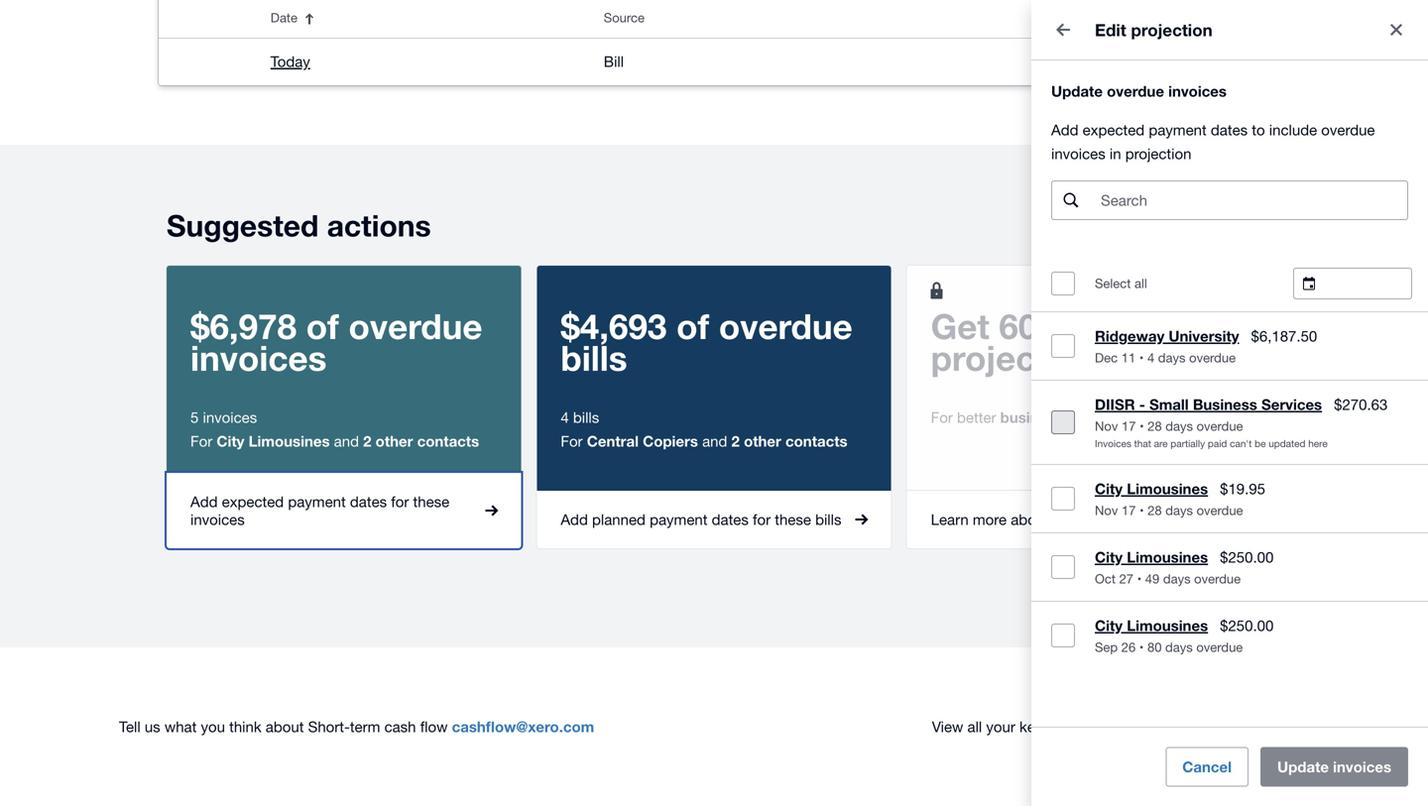Task type: locate. For each thing, give the bounding box(es) containing it.
1 vertical spatial in
[[1159, 718, 1171, 735]]

limousines inside 5 invoices for city limousines and 2 other contacts
[[249, 432, 330, 450]]

2 2 from the left
[[732, 432, 740, 450]]

dates left to
[[1211, 121, 1248, 138]]

0 vertical spatial city limousines
[[1095, 480, 1208, 498]]

other
[[376, 432, 413, 450], [744, 432, 781, 450]]

city limousines up '80'
[[1095, 617, 1208, 635]]

add for of overdue bills
[[561, 511, 588, 528]]

nov down invoices
[[1095, 503, 1118, 518]]

2 vertical spatial bills
[[815, 511, 842, 528]]

about inside the learn more about analytics plus button
[[1011, 511, 1049, 528]]

back image
[[1043, 10, 1083, 50]]

3 city limousines link from the top
[[1095, 617, 1208, 635]]

1 horizontal spatial for
[[561, 432, 583, 450]]

0 vertical spatial -
[[1199, 53, 1205, 70]]

city limousines link up '80'
[[1095, 617, 1208, 635]]

0 horizontal spatial for
[[190, 432, 212, 450]]

edit projection
[[1095, 20, 1213, 40]]

days up the partially at bottom
[[1166, 419, 1193, 434]]

0 vertical spatial nov
[[1095, 419, 1118, 434]]

0 horizontal spatial these
[[413, 493, 450, 510]]

2 inside 5 invoices for city limousines and 2 other contacts
[[363, 432, 371, 450]]

business
[[1001, 408, 1064, 426]]

for down 5
[[190, 432, 212, 450]]

close image
[[1377, 10, 1416, 50]]

2 horizontal spatial payment
[[1149, 121, 1207, 138]]

city limousines link up 49
[[1095, 549, 1208, 566]]

2 right copiers
[[732, 432, 740, 450]]

1 2 from the left
[[363, 432, 371, 450]]

28 for nov 17  •  28 days overdue
[[1148, 503, 1162, 518]]

2 horizontal spatial add
[[1051, 121, 1079, 138]]

and inside 4 bills for central copiers and 2 other contacts
[[702, 432, 727, 450]]

about right the more
[[1011, 511, 1049, 528]]

for inside button
[[753, 511, 771, 528]]

update down back icon
[[1051, 82, 1103, 100]]

1 vertical spatial bills
[[573, 408, 599, 426]]

limousines up nov 17  •  28 days overdue
[[1127, 480, 1208, 498]]

• right 27
[[1137, 571, 1142, 587]]

0 vertical spatial 28
[[1148, 419, 1162, 434]]

city for sep
[[1095, 617, 1123, 635]]

learn more about analytics plus button
[[907, 491, 1262, 548]]

are
[[1154, 438, 1168, 449]]

1 vertical spatial all
[[968, 718, 982, 735]]

1 horizontal spatial 2
[[732, 432, 740, 450]]

update
[[1051, 82, 1103, 100], [1278, 758, 1329, 776]]

analytics
[[1053, 511, 1114, 528]]

2 other from the left
[[744, 432, 781, 450]]

1 vertical spatial nov
[[1095, 503, 1118, 518]]

nov up invoices
[[1095, 419, 1118, 434]]

• left '80'
[[1140, 640, 1144, 655]]

for for of overdue bills
[[753, 511, 771, 528]]

2 horizontal spatial and
[[1047, 305, 1109, 346]]

in inside view all your key financial metrics in business snapshot
[[1159, 718, 1171, 735]]

add down 5
[[190, 493, 218, 510]]

2 city limousines from the top
[[1095, 549, 1208, 566]]

days for dec 11  •  4 days overdue
[[1158, 350, 1186, 366]]

nov inside nov 17  •  28 days overdue invoices that are partially paid can't be updated here
[[1095, 419, 1118, 434]]

of for $4,693
[[677, 305, 709, 346]]

suggested actions
[[167, 207, 431, 243]]

all left the your
[[968, 718, 982, 735]]

• right 11
[[1140, 350, 1144, 366]]

add left planned
[[561, 511, 588, 528]]

2 for invoices
[[363, 432, 371, 450]]

2 of from the left
[[677, 305, 709, 346]]

limousines up oct 27  •  49 days overdue
[[1127, 549, 1208, 566]]

contacts for of overdue invoices
[[417, 432, 479, 450]]

and
[[1047, 305, 1109, 346], [334, 432, 359, 450], [702, 432, 727, 450]]

these for of overdue invoices
[[413, 493, 450, 510]]

payment
[[1149, 121, 1207, 138], [288, 493, 346, 510], [650, 511, 708, 528]]

3 city limousines from the top
[[1095, 617, 1208, 635]]

1 horizontal spatial all
[[1135, 276, 1147, 291]]

0 horizontal spatial about
[[266, 718, 304, 735]]

health
[[1068, 408, 1112, 426]]

partially
[[1171, 438, 1205, 449]]

payment inside add planned payment dates for these bills button
[[650, 511, 708, 528]]

1 vertical spatial update
[[1278, 758, 1329, 776]]

bills inside of overdue bills
[[561, 337, 627, 378]]

business up 'cancel' button
[[1175, 718, 1239, 736]]

2 nov from the top
[[1095, 503, 1118, 518]]

city limousines
[[1095, 480, 1208, 498], [1095, 549, 1208, 566], [1095, 617, 1208, 635]]

2 28 from the top
[[1148, 503, 1162, 518]]

select
[[1095, 276, 1131, 291]]

add expected payment dates for these invoices button
[[167, 473, 521, 548]]

and right copiers
[[702, 432, 727, 450]]

dates inside the add expected payment dates to include overdue invoices in projection
[[1211, 121, 1248, 138]]

• right analytics
[[1140, 503, 1144, 518]]

payment down 5 invoices for city limousines and 2 other contacts
[[288, 493, 346, 510]]

0 horizontal spatial in
[[1110, 145, 1121, 162]]

bills inside 4 bills for central copiers and 2 other contacts
[[573, 408, 599, 426]]

26
[[1122, 640, 1136, 655]]

1 17 from the top
[[1122, 419, 1136, 434]]

days right '80'
[[1166, 640, 1193, 655]]

for inside for better business health information
[[931, 408, 953, 426]]

add for of overdue invoices
[[190, 493, 218, 510]]

projection inside the add expected payment dates to include overdue invoices in projection
[[1126, 145, 1192, 162]]

expected for add expected payment dates for these invoices
[[222, 493, 284, 510]]

1 vertical spatial 28
[[1148, 503, 1162, 518]]

payment down update overdue invoices
[[1149, 121, 1207, 138]]

1 horizontal spatial for
[[753, 511, 771, 528]]

and up add expected payment dates for these invoices 'button'
[[334, 432, 359, 450]]

expected inside add expected payment dates for these invoices
[[222, 493, 284, 510]]

nov for nov 17  •  28 days overdue invoices that are partially paid can't be updated here
[[1095, 419, 1118, 434]]

- inside list of upcoming transactions for this contact or account within the selected timeframe element
[[1199, 53, 1205, 70]]

1 vertical spatial $250.00
[[1220, 617, 1274, 634]]

1 horizontal spatial 4
[[1148, 350, 1155, 366]]

of
[[306, 305, 339, 346], [677, 305, 709, 346]]

0 vertical spatial all
[[1135, 276, 1147, 291]]

17 up that
[[1122, 419, 1136, 434]]

dates inside button
[[712, 511, 749, 528]]

1 vertical spatial 17
[[1122, 503, 1136, 518]]

these inside add expected payment dates for these invoices
[[413, 493, 450, 510]]

all right select
[[1135, 276, 1147, 291]]

0 horizontal spatial add
[[190, 493, 218, 510]]

$250.00
[[1220, 549, 1274, 566], [1220, 617, 1274, 634]]

dates inside add expected payment dates for these invoices
[[350, 493, 387, 510]]

days right plus
[[1166, 503, 1193, 518]]

suggested
[[167, 207, 319, 243]]

other up add planned payment dates for these bills button
[[744, 432, 781, 450]]

0 vertical spatial city limousines link
[[1095, 480, 1208, 498]]

payment for of overdue bills
[[650, 511, 708, 528]]

0 horizontal spatial contacts
[[417, 432, 479, 450]]

of right $6,978
[[306, 305, 339, 346]]

city limousines for 28
[[1095, 480, 1208, 498]]

days inside nov 17  •  28 days overdue invoices that are partially paid can't be updated here
[[1166, 419, 1193, 434]]

other up add expected payment dates for these invoices 'button'
[[376, 432, 413, 450]]

add inside add expected payment dates for these invoices
[[190, 493, 218, 510]]

2 $250.00 from the top
[[1220, 617, 1274, 634]]

you
[[201, 718, 225, 735]]

2 city limousines link from the top
[[1095, 549, 1208, 566]]

these inside button
[[775, 511, 811, 528]]

2
[[363, 432, 371, 450], [732, 432, 740, 450]]

1 horizontal spatial payment
[[650, 511, 708, 528]]

2 vertical spatial city limousines
[[1095, 617, 1208, 635]]

1 vertical spatial about
[[266, 718, 304, 735]]

0 vertical spatial update
[[1051, 82, 1103, 100]]

other inside 5 invoices for city limousines and 2 other contacts
[[376, 432, 413, 450]]

5 invoices for city limousines and 2 other contacts
[[190, 408, 479, 450]]

• for nov 17  •  28 days overdue invoices that are partially paid can't be updated here
[[1140, 419, 1144, 434]]

2 horizontal spatial for
[[931, 408, 953, 426]]

days down the ridgeway university
[[1158, 350, 1186, 366]]

17 for nov 17  •  28 days overdue invoices that are partially paid can't be updated here
[[1122, 419, 1136, 434]]

None field
[[1325, 270, 1411, 298]]

term
[[350, 718, 380, 735]]

• for nov 17  •  28 days overdue
[[1140, 503, 1144, 518]]

0 horizontal spatial expected
[[222, 493, 284, 510]]

and inside get 60 and 90-day projections
[[1047, 305, 1109, 346]]

0 horizontal spatial of
[[306, 305, 339, 346]]

projection
[[1131, 20, 1213, 40], [1126, 145, 1192, 162]]

17
[[1122, 419, 1136, 434], [1122, 503, 1136, 518]]

limousines for oct
[[1127, 549, 1208, 566]]

0 vertical spatial $250.00
[[1220, 549, 1274, 566]]

54.13
[[1205, 53, 1242, 70]]

0 vertical spatial expected
[[1083, 121, 1145, 138]]

4
[[1148, 350, 1155, 366], [561, 408, 569, 426]]

view all your key financial metrics in business snapshot
[[932, 718, 1309, 736]]

overdue
[[1107, 82, 1164, 100], [1322, 121, 1375, 138], [349, 305, 482, 346], [719, 305, 853, 346], [1189, 350, 1236, 366], [1197, 419, 1243, 434], [1197, 503, 1243, 518], [1194, 571, 1241, 587], [1197, 640, 1243, 655]]

about right 'think'
[[266, 718, 304, 735]]

days right 49
[[1163, 571, 1191, 587]]

1 horizontal spatial dates
[[712, 511, 749, 528]]

diisr - small business services
[[1095, 396, 1322, 414]]

1 horizontal spatial expected
[[1083, 121, 1145, 138]]

business snapshot link
[[1175, 718, 1309, 736]]

1 horizontal spatial about
[[1011, 511, 1049, 528]]

28 for nov 17  •  28 days overdue invoices that are partially paid can't be updated here
[[1148, 419, 1162, 434]]

invoices inside add expected payment dates for these invoices
[[190, 511, 245, 528]]

• inside nov 17  •  28 days overdue invoices that are partially paid can't be updated here
[[1140, 419, 1144, 434]]

1 vertical spatial projection
[[1126, 145, 1192, 162]]

0 vertical spatial in
[[1110, 145, 1121, 162]]

• up that
[[1140, 419, 1144, 434]]

city limousines up 49
[[1095, 549, 1208, 566]]

of inside of overdue bills
[[677, 305, 709, 346]]

get 60 and 90-day projections
[[931, 305, 1231, 378]]

these
[[413, 493, 450, 510], [775, 511, 811, 528]]

projection up -54.13
[[1131, 20, 1213, 40]]

update down snapshot
[[1278, 758, 1329, 776]]

invoices inside button
[[1333, 758, 1392, 776]]

$250.00 for sep 26  •  80 days overdue
[[1220, 617, 1274, 634]]

add inside button
[[561, 511, 588, 528]]

0 horizontal spatial other
[[376, 432, 413, 450]]

amount
[[1197, 10, 1242, 25]]

0 vertical spatial bills
[[561, 337, 627, 378]]

cashflow@xero.com
[[452, 718, 594, 736]]

of overdue invoices
[[190, 305, 482, 378]]

for left central
[[561, 432, 583, 450]]

contacts inside 4 bills for central copiers and 2 other contacts
[[786, 432, 848, 450]]

1 city limousines from the top
[[1095, 480, 1208, 498]]

27
[[1119, 571, 1134, 587]]

$250.00 up sep 26  •  80 days overdue
[[1220, 617, 1274, 634]]

ridgeway university
[[1095, 327, 1239, 345]]

60
[[999, 305, 1038, 346]]

financial
[[1047, 718, 1102, 735]]

for
[[391, 493, 409, 510], [753, 511, 771, 528]]

invoices inside the 'of overdue invoices'
[[190, 337, 327, 378]]

in right metrics
[[1159, 718, 1171, 735]]

1 horizontal spatial these
[[775, 511, 811, 528]]

0 vertical spatial about
[[1011, 511, 1049, 528]]

bills inside button
[[815, 511, 842, 528]]

more
[[973, 511, 1007, 528]]

2 17 from the top
[[1122, 503, 1136, 518]]

2 up add expected payment dates for these invoices 'button'
[[363, 432, 371, 450]]

0 horizontal spatial update
[[1051, 82, 1103, 100]]

overdue inside the 'of overdue invoices'
[[349, 305, 482, 346]]

payment inside add expected payment dates for these invoices
[[288, 493, 346, 510]]

and inside 5 invoices for city limousines and 2 other contacts
[[334, 432, 359, 450]]

17 inside nov 17  •  28 days overdue invoices that are partially paid can't be updated here
[[1122, 419, 1136, 434]]

small
[[1150, 396, 1189, 414]]

of for $6,978
[[306, 305, 339, 346]]

-
[[1199, 53, 1205, 70], [1139, 396, 1145, 414]]

1 $250.00 from the top
[[1220, 549, 1274, 566]]

business up nov 17  •  28 days overdue invoices that are partially paid can't be updated here at the bottom of the page
[[1193, 396, 1258, 414]]

be
[[1255, 438, 1266, 449]]

1 vertical spatial -
[[1139, 396, 1145, 414]]

2 vertical spatial city limousines link
[[1095, 617, 1208, 635]]

for inside 4 bills for central copiers and 2 other contacts
[[561, 432, 583, 450]]

add inside the add expected payment dates to include overdue invoices in projection
[[1051, 121, 1079, 138]]

dates down 5 invoices for city limousines and 2 other contacts
[[350, 493, 387, 510]]

cash
[[384, 718, 416, 735]]

0 vertical spatial 17
[[1122, 419, 1136, 434]]

bill
[[604, 53, 624, 70]]

of right $4,693
[[677, 305, 709, 346]]

$250.00 down $19.95
[[1220, 549, 1274, 566]]

dates for of overdue bills
[[712, 511, 749, 528]]

1 horizontal spatial -
[[1199, 53, 1205, 70]]

17 right analytics
[[1122, 503, 1136, 518]]

1 horizontal spatial in
[[1159, 718, 1171, 735]]

city limousines up nov 17  •  28 days overdue
[[1095, 480, 1208, 498]]

days for sep 26  •  80 days overdue
[[1166, 640, 1193, 655]]

1 other from the left
[[376, 432, 413, 450]]

nov
[[1095, 419, 1118, 434], [1095, 503, 1118, 518]]

in down update overdue invoices
[[1110, 145, 1121, 162]]

contacts
[[417, 432, 479, 450], [786, 432, 848, 450]]

1 vertical spatial city limousines link
[[1095, 549, 1208, 566]]

2 horizontal spatial dates
[[1211, 121, 1248, 138]]

•
[[1140, 350, 1144, 366], [1140, 419, 1144, 434], [1140, 503, 1144, 518], [1137, 571, 1142, 587], [1140, 640, 1144, 655]]

for inside 5 invoices for city limousines and 2 other contacts
[[190, 432, 212, 450]]

- down amount
[[1199, 53, 1205, 70]]

1 city limousines link from the top
[[1095, 480, 1208, 498]]

for left better
[[931, 408, 953, 426]]

1 horizontal spatial update
[[1278, 758, 1329, 776]]

dates down 4 bills for central copiers and 2 other contacts
[[712, 511, 749, 528]]

update for update invoices
[[1278, 758, 1329, 776]]

add down update overdue invoices
[[1051, 121, 1079, 138]]

limousines up sep 26  •  80 days overdue
[[1127, 617, 1208, 635]]

update invoices
[[1278, 758, 1392, 776]]

expected inside the add expected payment dates to include overdue invoices in projection
[[1083, 121, 1145, 138]]

limousines up add expected payment dates for these invoices
[[249, 432, 330, 450]]

1 horizontal spatial other
[[744, 432, 781, 450]]

today
[[271, 53, 310, 70]]

other inside 4 bills for central copiers and 2 other contacts
[[744, 432, 781, 450]]

1 contacts from the left
[[417, 432, 479, 450]]

sep 26  •  80 days overdue
[[1095, 640, 1243, 655]]

in
[[1110, 145, 1121, 162], [1159, 718, 1171, 735]]

cancel button
[[1166, 747, 1249, 787]]

snapshot
[[1243, 718, 1309, 736]]

of inside the 'of overdue invoices'
[[306, 305, 339, 346]]

add expected payment dates for these invoices
[[190, 493, 450, 528]]

0 horizontal spatial 4
[[561, 408, 569, 426]]

1 horizontal spatial contacts
[[786, 432, 848, 450]]

28 up are
[[1148, 419, 1162, 434]]

28 right plus
[[1148, 503, 1162, 518]]

1 of from the left
[[306, 305, 339, 346]]

0 horizontal spatial 2
[[363, 432, 371, 450]]

learn
[[931, 511, 969, 528]]

0 horizontal spatial and
[[334, 432, 359, 450]]

28 inside nov 17  •  28 days overdue invoices that are partially paid can't be updated here
[[1148, 419, 1162, 434]]

1 vertical spatial 4
[[561, 408, 569, 426]]

2 inside 4 bills for central copiers and 2 other contacts
[[732, 432, 740, 450]]

city limousines link for 80
[[1095, 617, 1208, 635]]

update inside button
[[1278, 758, 1329, 776]]

amount button
[[1036, 0, 1270, 38]]

$6,978
[[190, 305, 297, 346]]

1 28 from the top
[[1148, 419, 1162, 434]]

0 horizontal spatial payment
[[288, 493, 346, 510]]

0 horizontal spatial dates
[[350, 493, 387, 510]]

1 horizontal spatial of
[[677, 305, 709, 346]]

1 nov from the top
[[1095, 419, 1118, 434]]

key
[[1020, 718, 1043, 735]]

0 vertical spatial 4
[[1148, 350, 1155, 366]]

payment for of overdue invoices
[[288, 493, 346, 510]]

0 horizontal spatial all
[[968, 718, 982, 735]]

learn more about analytics plus
[[931, 511, 1146, 528]]

0 vertical spatial business
[[1193, 396, 1258, 414]]

days
[[1158, 350, 1186, 366], [1166, 419, 1193, 434], [1166, 503, 1193, 518], [1163, 571, 1191, 587], [1166, 640, 1193, 655]]

payment right planned
[[650, 511, 708, 528]]

1 horizontal spatial and
[[702, 432, 727, 450]]

city limousines link up nov 17  •  28 days overdue
[[1095, 480, 1208, 498]]

update overdue invoices
[[1051, 82, 1227, 100]]

other for of overdue invoices
[[376, 432, 413, 450]]

2 contacts from the left
[[786, 432, 848, 450]]

1 vertical spatial expected
[[222, 493, 284, 510]]

contacts inside 5 invoices for city limousines and 2 other contacts
[[417, 432, 479, 450]]

dates for of overdue invoices
[[350, 493, 387, 510]]

invoices inside the add expected payment dates to include overdue invoices in projection
[[1051, 145, 1106, 162]]

and up dec
[[1047, 305, 1109, 346]]

city limousines link for 49
[[1095, 549, 1208, 566]]

0 horizontal spatial for
[[391, 493, 409, 510]]

and for of overdue invoices
[[334, 432, 359, 450]]

1 horizontal spatial add
[[561, 511, 588, 528]]

for inside add expected payment dates for these invoices
[[391, 493, 409, 510]]

$6,187.50
[[1251, 327, 1318, 345]]

- left 'small'
[[1139, 396, 1145, 414]]

all inside view all your key financial metrics in business snapshot
[[968, 718, 982, 735]]

projection down update overdue invoices
[[1126, 145, 1192, 162]]

1 vertical spatial city limousines
[[1095, 549, 1208, 566]]

$19.95
[[1220, 480, 1266, 497]]

can't
[[1230, 438, 1252, 449]]



Task type: vqa. For each thing, say whether or not it's contained in the screenshot.


Task type: describe. For each thing, give the bounding box(es) containing it.
limousines for nov
[[1127, 480, 1208, 498]]

1 vertical spatial business
[[1175, 718, 1239, 736]]

about inside the tell us what you think about short-term cash flow cashflow@xero.com
[[266, 718, 304, 735]]

date button
[[259, 0, 592, 38]]

oct 27  •  49 days overdue
[[1095, 571, 1241, 587]]

services
[[1262, 396, 1322, 414]]

to
[[1252, 121, 1265, 138]]

date
[[271, 10, 298, 25]]

nov 17  •  28 days overdue invoices that are partially paid can't be updated here
[[1095, 419, 1328, 449]]

other for of overdue bills
[[744, 432, 781, 450]]

• for oct 27  •  49 days overdue
[[1137, 571, 1142, 587]]

5
[[190, 408, 199, 426]]

expected for add expected payment dates to include overdue invoices in projection
[[1083, 121, 1145, 138]]

tell
[[119, 718, 141, 735]]

select all
[[1095, 276, 1147, 291]]

planned
[[592, 511, 646, 528]]

that
[[1134, 438, 1151, 449]]

add expected payment dates to include overdue invoices in projection
[[1051, 121, 1375, 162]]

for for of overdue invoices
[[391, 493, 409, 510]]

city limousines for 80
[[1095, 617, 1208, 635]]

information
[[1116, 408, 1191, 426]]

ridgeway
[[1095, 327, 1165, 345]]

actions
[[327, 207, 431, 243]]

ridgeway university link
[[1095, 327, 1239, 345]]

updated
[[1269, 438, 1306, 449]]

city limousines link for 28
[[1095, 480, 1208, 498]]

diisr - small business services link
[[1095, 396, 1322, 414]]

11
[[1122, 350, 1136, 366]]

days for oct 27  •  49 days overdue
[[1163, 571, 1191, 587]]

cashflow@xero.com link
[[452, 718, 594, 736]]

$250.00 for oct 27  •  49 days overdue
[[1220, 549, 1274, 566]]

update invoices button
[[1261, 747, 1409, 787]]

add planned payment dates for these bills
[[561, 511, 842, 528]]

sep
[[1095, 640, 1118, 655]]

overdue inside the add expected payment dates to include overdue invoices in projection
[[1322, 121, 1375, 138]]

university
[[1169, 327, 1239, 345]]

49
[[1145, 571, 1160, 587]]

what
[[164, 718, 197, 735]]

0 vertical spatial projection
[[1131, 20, 1213, 40]]

4 inside 4 bills for central copiers and 2 other contacts
[[561, 408, 569, 426]]

city limousines for 49
[[1095, 549, 1208, 566]]

of overdue bills
[[561, 305, 853, 378]]

nov for nov 17  •  28 days overdue
[[1095, 503, 1118, 518]]

overdue inside of overdue bills
[[719, 305, 853, 346]]

view
[[932, 718, 964, 735]]

list of upcoming transactions for this contact or account within the selected timeframe element
[[159, 0, 1270, 85]]

day
[[1172, 305, 1231, 346]]

oct
[[1095, 571, 1116, 587]]

short-
[[308, 718, 350, 735]]

17 for nov 17  •  28 days overdue
[[1122, 503, 1136, 518]]

days for nov 17  •  28 days overdue invoices that are partially paid can't be updated here
[[1166, 419, 1193, 434]]

flow
[[420, 718, 448, 735]]

limousines for sep
[[1127, 617, 1208, 635]]

us
[[145, 718, 160, 735]]

4 bills for central copiers and 2 other contacts
[[561, 408, 848, 450]]

90-
[[1119, 305, 1172, 346]]

edit
[[1095, 20, 1127, 40]]

• for dec 11  •  4 days overdue
[[1140, 350, 1144, 366]]

overdue inside nov 17  •  28 days overdue invoices that are partially paid can't be updated here
[[1197, 419, 1243, 434]]

for better business health information
[[931, 408, 1191, 426]]

better
[[957, 408, 996, 426]]

for for of overdue bills
[[561, 432, 583, 450]]

days for nov 17  •  28 days overdue
[[1166, 503, 1193, 518]]

invoices
[[1095, 438, 1132, 449]]

today link
[[271, 50, 310, 73]]

for for of overdue invoices
[[190, 432, 212, 450]]

cancel
[[1183, 758, 1232, 776]]

city inside 5 invoices for city limousines and 2 other contacts
[[217, 432, 244, 450]]

0 horizontal spatial -
[[1139, 396, 1145, 414]]

your
[[986, 718, 1016, 735]]

contacts for of overdue bills
[[786, 432, 848, 450]]

projections
[[931, 337, 1118, 378]]

$4,693
[[561, 305, 667, 346]]

all for select all
[[1135, 276, 1147, 291]]

get
[[931, 305, 990, 346]]

and for of overdue bills
[[702, 432, 727, 450]]

metrics
[[1106, 718, 1155, 735]]

think
[[229, 718, 262, 735]]

source
[[604, 10, 645, 25]]

update for update overdue invoices
[[1051, 82, 1103, 100]]

here
[[1309, 438, 1328, 449]]

80
[[1148, 640, 1162, 655]]

in inside the add expected payment dates to include overdue invoices in projection
[[1110, 145, 1121, 162]]

city for nov
[[1095, 480, 1123, 498]]

diisr
[[1095, 396, 1135, 414]]

include
[[1269, 121, 1317, 138]]

Search field
[[1099, 182, 1408, 219]]

city for oct
[[1095, 549, 1123, 566]]

invoices inside 5 invoices for city limousines and 2 other contacts
[[203, 408, 257, 426]]

copiers
[[643, 432, 698, 450]]

$270.63
[[1334, 396, 1388, 413]]

-54.13
[[1199, 53, 1242, 70]]

tell us what you think about short-term cash flow cashflow@xero.com
[[119, 718, 594, 736]]

add planned payment dates for these bills button
[[537, 491, 891, 548]]

these for of overdue bills
[[775, 511, 811, 528]]

all for view all your key financial metrics in business snapshot
[[968, 718, 982, 735]]

nov 17  •  28 days overdue
[[1095, 503, 1243, 518]]

• for sep 26  •  80 days overdue
[[1140, 640, 1144, 655]]

central
[[587, 432, 639, 450]]

dec 11  •  4 days overdue
[[1095, 350, 1236, 366]]

plus
[[1118, 511, 1146, 528]]

2 for bills
[[732, 432, 740, 450]]

payment inside the add expected payment dates to include overdue invoices in projection
[[1149, 121, 1207, 138]]



